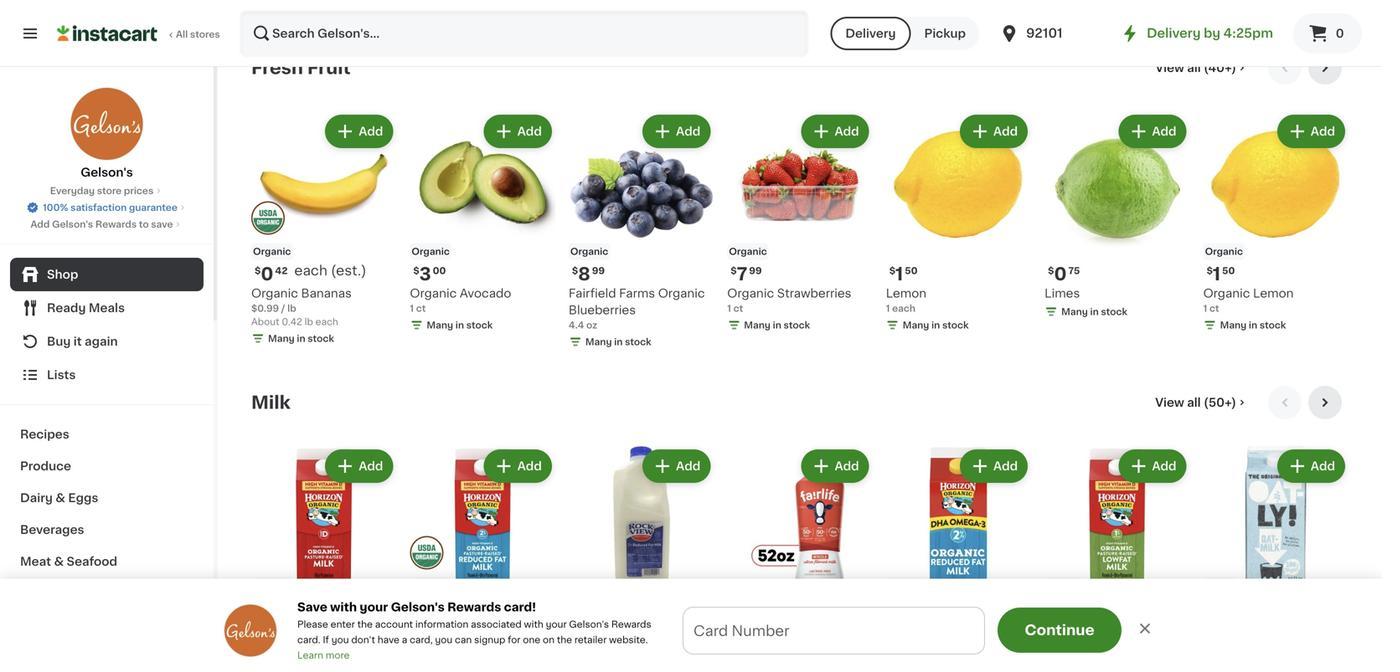Task type: vqa. For each thing, say whether or not it's contained in the screenshot.


Task type: locate. For each thing, give the bounding box(es) containing it.
2% inside horizon organic dha omega-3 2% reduced fat milk
[[945, 640, 963, 651]]

49 inside $ 5 49
[[750, 602, 763, 611]]

1 horizontal spatial with
[[524, 621, 544, 630]]

horizon up card,
[[410, 623, 456, 635]]

0 horizontal spatial oz
[[587, 321, 598, 330]]

0 horizontal spatial 99
[[592, 266, 605, 276]]

please
[[297, 621, 328, 630]]

many for organic strawberries
[[744, 321, 771, 330]]

orders
[[743, 636, 792, 650]]

1 horizontal spatial gelson's logo image
[[224, 604, 277, 658]]

0
[[1336, 28, 1345, 39], [261, 266, 274, 283], [1055, 266, 1067, 283]]

2 all from the top
[[1188, 397, 1201, 409]]

delivery left pickup
[[846, 28, 896, 39]]

gelson's logo image
[[70, 87, 144, 161], [224, 604, 277, 658]]

pickup
[[925, 28, 966, 39]]

8
[[578, 266, 591, 283]]

save
[[151, 220, 173, 229]]

many in stock down lemon 1 each
[[903, 321, 969, 330]]

milk inside horizon organic dha omega-3 2% reduced fat milk
[[908, 656, 932, 668]]

4:25pm
[[1224, 27, 1274, 39]]

ct inside organic avocado 1 ct
[[416, 304, 426, 313]]

continue
[[1025, 624, 1095, 638]]

many in stock for fairfield farms organic blueberries
[[586, 338, 652, 347]]

0 vertical spatial 2%
[[628, 623, 646, 635]]

close image
[[1137, 621, 1154, 638]]

49 left save
[[275, 602, 288, 611]]

0 vertical spatial item carousel region
[[251, 51, 1349, 373]]

add button
[[327, 116, 392, 147], [486, 116, 550, 147], [644, 116, 709, 147], [803, 116, 868, 147], [962, 116, 1027, 147], [1121, 116, 1185, 147], [1279, 116, 1344, 147], [327, 452, 392, 482], [486, 452, 550, 482], [644, 452, 709, 482], [803, 452, 868, 482], [962, 452, 1027, 482], [1121, 452, 1185, 482], [1279, 452, 1344, 482]]

0 horizontal spatial on
[[543, 636, 555, 645]]

milk down rockview
[[590, 640, 614, 651]]

& left eggs
[[56, 493, 65, 504]]

1 vertical spatial oz
[[1069, 656, 1080, 665]]

2 49 from the left
[[433, 602, 446, 611]]

reduced down information
[[410, 640, 464, 651]]

$ 6 49 up the high
[[255, 601, 288, 618]]

1 horizontal spatial 99
[[749, 266, 762, 276]]

1 vertical spatial item carousel region
[[251, 386, 1349, 673]]

gelson's logo image up everyday store prices link on the left top
[[70, 87, 144, 161]]

2 $ 1 50 from the left
[[1207, 266, 1235, 283]]

add button for horizon organic reduced fat milk
[[486, 452, 550, 482]]

50 up lemon 1 each
[[905, 266, 918, 276]]

2% up delivery
[[628, 623, 646, 635]]

2 horizontal spatial ct
[[1210, 304, 1220, 313]]

& right meat
[[54, 556, 64, 568]]

many for lemon
[[903, 321, 930, 330]]

1 50 from the left
[[905, 266, 918, 276]]

whole up milk,
[[767, 623, 804, 635]]

$ left 00
[[413, 266, 420, 276]]

$ inside $ 3 00
[[413, 266, 420, 276]]

ct inside organic lemon 1 ct
[[1210, 304, 1220, 313]]

3 left more button
[[935, 640, 942, 651]]

fat down omega-
[[886, 656, 905, 668]]

lb right the 0.42
[[305, 318, 313, 327]]

rewards up "associated"
[[448, 602, 501, 614]]

0 vertical spatial each
[[294, 264, 328, 278]]

6 for horizon organic whole high vitamin d milk
[[261, 601, 273, 618]]

fat inside rockview 2% reduced fat milk
[[569, 640, 587, 651]]

0 vertical spatial view
[[1156, 62, 1185, 74]]

organic inside organic avocado 1 ct
[[410, 288, 457, 300]]

whole
[[350, 623, 387, 635], [767, 623, 804, 635]]

add button for horizon organic lowfat milk
[[1121, 452, 1185, 482]]

add for organic bananas
[[359, 126, 383, 137]]

49 up information
[[433, 602, 446, 611]]

organic inside organic lemon 1 ct
[[1204, 288, 1251, 300]]

your up account
[[360, 602, 388, 614]]

the up don't at bottom
[[357, 621, 373, 630]]

$ left 42
[[255, 266, 261, 276]]

$ up organic lemon 1 ct
[[1207, 266, 1213, 276]]

2 horizontal spatial 3
[[935, 640, 942, 651]]

0 vertical spatial lb
[[288, 304, 296, 313]]

the left free at the bottom of the page
[[557, 636, 572, 645]]

many down lemon 1 each
[[903, 321, 930, 330]]

many in stock down organic lemon 1 ct
[[1221, 321, 1287, 330]]

in for organic avocado
[[456, 321, 464, 330]]

1 horizontal spatial reduced
[[649, 623, 703, 635]]

stock for fairfield farms organic blueberries
[[625, 338, 652, 347]]

1 horizontal spatial on
[[671, 636, 690, 650]]

farms
[[619, 288, 655, 300]]

$ 1 50 up organic lemon 1 ct
[[1207, 266, 1235, 283]]

information
[[416, 621, 469, 630]]

$ 6 49 for horizon organic reduced fat milk
[[413, 601, 446, 618]]

all for 0
[[1188, 62, 1201, 74]]

1 item carousel region from the top
[[251, 51, 1349, 373]]

2 whole from the left
[[767, 623, 804, 635]]

1 horizontal spatial $ 1 50
[[1207, 266, 1235, 283]]

milk up more
[[342, 640, 365, 651]]

0 for $ 0 75
[[1055, 266, 1067, 283]]

$ up information
[[413, 602, 420, 611]]

horizon up fl
[[1045, 623, 1091, 635]]

1 horizontal spatial fat
[[569, 640, 587, 651]]

1 horizon from the left
[[251, 623, 297, 635]]

0 horizontal spatial ct
[[416, 304, 426, 313]]

50 up organic lemon 1 ct
[[1223, 266, 1235, 276]]

gelson's logo image left vitamin
[[224, 604, 277, 658]]

$ 1 50 for lemon
[[890, 266, 918, 283]]

store
[[97, 186, 122, 196]]

0 horizontal spatial 50
[[905, 266, 918, 276]]

many in stock
[[1062, 307, 1128, 317], [427, 321, 493, 330], [744, 321, 810, 330], [903, 321, 969, 330], [1221, 321, 1287, 330], [268, 334, 334, 343], [586, 338, 652, 347]]

rewards down 100% satisfaction guarantee
[[95, 220, 137, 229]]

1 vertical spatial your
[[546, 621, 567, 630]]

seafood
[[67, 556, 117, 568]]

1 49 from the left
[[275, 602, 288, 611]]

(112)
[[313, 658, 334, 667]]

$ up continue
[[1048, 602, 1055, 611]]

3 49 from the left
[[750, 602, 763, 611]]

reduced up get free delivery on next 3 orders
[[649, 623, 703, 635]]

oz
[[587, 321, 598, 330], [1069, 656, 1080, 665]]

stores
[[190, 30, 220, 39]]

1 vertical spatial &
[[54, 556, 64, 568]]

0 horizontal spatial you
[[332, 636, 349, 645]]

add for rockview 2% reduced fat milk
[[676, 461, 701, 473]]

1 ct from the left
[[416, 304, 426, 313]]

delivery inside button
[[846, 28, 896, 39]]

fairlife
[[728, 623, 764, 635]]

2 you from the left
[[435, 636, 453, 645]]

dairy
[[20, 493, 53, 504]]

0 vertical spatial all
[[1188, 62, 1201, 74]]

recipes
[[20, 429, 69, 441]]

beverages link
[[10, 515, 204, 546]]

$ left 75
[[1048, 266, 1055, 276]]

1 horizontal spatial you
[[435, 636, 453, 645]]

49 up continue
[[1068, 602, 1081, 611]]

3 6 from the left
[[896, 601, 908, 618]]

all left (40+)
[[1188, 62, 1201, 74]]

★★★★★
[[251, 656, 310, 668], [251, 656, 310, 668]]

0 horizontal spatial whole
[[350, 623, 387, 635]]

6 up continue
[[1055, 601, 1067, 618]]

1 horizontal spatial 3
[[730, 636, 740, 650]]

0 horizontal spatial with
[[330, 602, 357, 614]]

0 inside $0.42 each (estimated) element
[[261, 266, 274, 283]]

1 vertical spatial all
[[1188, 397, 1201, 409]]

add for organic strawberries
[[835, 126, 859, 137]]

add for fairfield farms organic blueberries
[[676, 126, 701, 137]]

6 up the high
[[261, 601, 273, 618]]

many in stock for organic lemon
[[1221, 321, 1287, 330]]

0 vertical spatial gelson's logo image
[[70, 87, 144, 161]]

1 6 from the left
[[261, 601, 273, 618]]

$0.42 each (estimated) element
[[251, 263, 397, 285]]

0 horizontal spatial $ 6 49
[[255, 601, 288, 618]]

fat down rockview
[[569, 640, 587, 651]]

$0.99
[[251, 304, 279, 313]]

reduced inside rockview 2% reduced fat milk
[[649, 623, 703, 635]]

& inside dairy & eggs link
[[56, 493, 65, 504]]

$
[[255, 266, 261, 276], [413, 266, 420, 276], [572, 266, 578, 276], [731, 266, 737, 276], [890, 266, 896, 276], [1048, 266, 1055, 276], [1207, 266, 1213, 276], [255, 602, 261, 611], [413, 602, 420, 611], [731, 602, 737, 611], [890, 602, 896, 611], [1048, 602, 1055, 611]]

limes
[[1045, 288, 1080, 300]]

4.4
[[569, 321, 584, 330]]

1 all from the top
[[1188, 62, 1201, 74]]

oz right fl
[[1069, 656, 1080, 665]]

buy
[[47, 336, 71, 348]]

1 vertical spatial lb
[[305, 318, 313, 327]]

& for dairy
[[56, 493, 65, 504]]

delivery by 4:25pm
[[1147, 27, 1274, 39]]

all stores link
[[57, 10, 221, 57]]

horizon inside horizon organic whole high vitamin d milk
[[251, 623, 297, 635]]

fl
[[1060, 656, 1066, 665]]

milk inside rockview 2% reduced fat milk
[[590, 640, 614, 651]]

$ 6 49 up information
[[413, 601, 446, 618]]

with up one
[[524, 621, 544, 630]]

1 vertical spatial view
[[1156, 397, 1185, 409]]

& inside meat & seafood link
[[54, 556, 64, 568]]

you down information
[[435, 636, 453, 645]]

$ for organic strawberries
[[731, 266, 737, 276]]

1 vertical spatial rewards
[[448, 602, 501, 614]]

99 inside "$ 7 99"
[[749, 266, 762, 276]]

product group containing 5
[[728, 447, 873, 673]]

2 ct from the left
[[734, 304, 744, 313]]

1 vertical spatial with
[[524, 621, 544, 630]]

add button for organic strawberries
[[803, 116, 868, 147]]

oz inside fairfield farms organic blueberries 4.4 oz
[[587, 321, 598, 330]]

view for 6
[[1156, 397, 1185, 409]]

1 horizontal spatial ct
[[734, 304, 744, 313]]

2 vertical spatial rewards
[[612, 621, 652, 630]]

0 horizontal spatial your
[[360, 602, 388, 614]]

fat for rockview
[[569, 640, 587, 651]]

milk down omega-
[[908, 656, 932, 668]]

$ 6 49
[[255, 601, 288, 618], [413, 601, 446, 618], [1048, 601, 1081, 618]]

$ for lemon
[[890, 266, 896, 276]]

$ inside $ 0 75
[[1048, 266, 1055, 276]]

2 item carousel region from the top
[[251, 386, 1349, 673]]

rewards
[[95, 220, 137, 229], [448, 602, 501, 614], [612, 621, 652, 630]]

card.
[[297, 636, 321, 645]]

website.
[[609, 636, 648, 645]]

$ inside $ 8 99
[[572, 266, 578, 276]]

3 ct from the left
[[1210, 304, 1220, 313]]

99 for 8
[[592, 266, 605, 276]]

milk inside horizon organic reduced fat milk
[[488, 640, 512, 651]]

99 inside $ 8 99
[[592, 266, 605, 276]]

99 right the 7
[[749, 266, 762, 276]]

2% right omega-
[[945, 640, 963, 651]]

1 horizontal spatial 50
[[1223, 266, 1235, 276]]

$ inside "$ 7 99"
[[731, 266, 737, 276]]

0 horizontal spatial the
[[357, 621, 373, 630]]

reduced inside horizon organic reduced fat milk
[[410, 640, 464, 651]]

on left next
[[671, 636, 690, 650]]

view left (50+)
[[1156, 397, 1185, 409]]

whole up don't at bottom
[[350, 623, 387, 635]]

2 horizontal spatial 99
[[910, 602, 922, 611]]

99 up omega-
[[910, 602, 922, 611]]

learn more link
[[297, 652, 350, 661]]

1 horizontal spatial $ 6 49
[[413, 601, 446, 618]]

horizon up the high
[[251, 623, 297, 635]]

oz right 4.4
[[587, 321, 598, 330]]

a
[[402, 636, 407, 645]]

horizon inside horizon organic lowfat milk 64 fl oz
[[1045, 623, 1091, 635]]

buy it again link
[[10, 325, 204, 359]]

many in stock down organic avocado 1 ct
[[427, 321, 493, 330]]

in for organic strawberries
[[773, 321, 782, 330]]

rewards up website.
[[612, 621, 652, 630]]

$ up lemon 1 each
[[890, 266, 896, 276]]

1 horizontal spatial delivery
[[1147, 27, 1201, 39]]

many down organic lemon 1 ct
[[1221, 321, 1247, 330]]

milk down continue
[[1045, 640, 1069, 651]]

beverages
[[20, 525, 84, 536]]

2 view from the top
[[1156, 397, 1185, 409]]

account
[[375, 621, 413, 630]]

delivery for delivery by 4:25pm
[[1147, 27, 1201, 39]]

add for fairlife whole ultra filtered milk, lactose free
[[835, 461, 859, 473]]

delivery left "by" at the top right of the page
[[1147, 27, 1201, 39]]

0 vertical spatial rewards
[[95, 220, 137, 229]]

$ up fairfield
[[572, 266, 578, 276]]

1 $ 1 50 from the left
[[890, 266, 918, 283]]

gelson's
[[81, 167, 133, 178], [52, 220, 93, 229], [391, 602, 445, 614], [569, 621, 609, 630]]

fat down "associated"
[[467, 640, 485, 651]]

1 view from the top
[[1156, 62, 1185, 74]]

1 vertical spatial gelson's logo image
[[224, 604, 277, 658]]

many in stock down blueberries
[[586, 338, 652, 347]]

horizon inside horizon organic dha omega-3 2% reduced fat milk
[[886, 623, 932, 635]]

in for lemon
[[932, 321, 940, 330]]

1 whole from the left
[[350, 623, 387, 635]]

99
[[592, 266, 605, 276], [749, 266, 762, 276], [910, 602, 922, 611]]

lb
[[288, 304, 296, 313], [305, 318, 313, 327]]

on
[[671, 636, 690, 650], [543, 636, 555, 645]]

item carousel region
[[251, 51, 1349, 373], [251, 386, 1349, 673]]

add for limes
[[1152, 126, 1177, 137]]

1 horizontal spatial 2%
[[945, 640, 963, 651]]

product group containing 3
[[410, 111, 555, 336]]

99 inside $ 6 99
[[910, 602, 922, 611]]

you right if
[[332, 636, 349, 645]]

again
[[85, 336, 118, 348]]

$ up organic strawberries 1 ct
[[731, 266, 737, 276]]

0 horizontal spatial fat
[[467, 640, 485, 651]]

1 horizontal spatial the
[[557, 636, 572, 645]]

2 horizontal spatial fat
[[886, 656, 905, 668]]

3 inside product group
[[420, 266, 431, 283]]

on right one
[[543, 636, 555, 645]]

$ up the high
[[255, 602, 261, 611]]

$ 1 50 up lemon 1 each
[[890, 266, 918, 283]]

2 6 from the left
[[420, 601, 432, 618]]

6 up omega-
[[896, 601, 908, 618]]

2 horizon from the left
[[410, 623, 456, 635]]

dairy & eggs link
[[10, 483, 204, 515]]

2 horizontal spatial $ 6 49
[[1048, 601, 1081, 618]]

3 $ 6 49 from the left
[[1048, 601, 1081, 618]]

each inside lemon 1 each
[[892, 304, 916, 313]]

whole inside horizon organic whole high vitamin d milk
[[350, 623, 387, 635]]

49
[[275, 602, 288, 611], [433, 602, 446, 611], [750, 602, 763, 611], [1068, 602, 1081, 611]]

None search field
[[240, 10, 809, 57]]

enter
[[331, 621, 355, 630]]

6 for horizon organic reduced fat milk
[[420, 601, 432, 618]]

everyday
[[50, 186, 95, 196]]

treatment tracker modal dialog
[[218, 613, 1383, 673]]

1 horizontal spatial rewards
[[448, 602, 501, 614]]

1 $ 6 49 from the left
[[255, 601, 288, 618]]

$ inside $ 6 99
[[890, 602, 896, 611]]

many for organic lemon
[[1221, 321, 1247, 330]]

with up "enter"
[[330, 602, 357, 614]]

0 horizontal spatial 3
[[420, 266, 431, 283]]

fat inside horizon organic reduced fat milk
[[467, 640, 485, 651]]

add button for horizon organic dha omega-3 2% reduced fat milk
[[962, 452, 1027, 482]]

$ for horizon organic lowfat milk
[[1048, 602, 1055, 611]]

1 vertical spatial each
[[892, 304, 916, 313]]

1 vertical spatial 2%
[[945, 640, 963, 651]]

3 down fairlife
[[730, 636, 740, 650]]

6 up information
[[420, 601, 432, 618]]

lb right /
[[288, 304, 296, 313]]

2 horizontal spatial reduced
[[966, 640, 1020, 651]]

shop link
[[10, 258, 204, 292]]

reduced down dha
[[966, 640, 1020, 651]]

main content
[[0, 31, 1383, 673]]

$ 7 99
[[731, 266, 762, 283]]

0 vertical spatial oz
[[587, 321, 598, 330]]

recipes link
[[10, 419, 204, 451]]

50 for lemon
[[905, 266, 918, 276]]

0 vertical spatial &
[[56, 493, 65, 504]]

many in stock down organic strawberries 1 ct
[[744, 321, 810, 330]]

fat for horizon
[[467, 640, 485, 651]]

organic strawberries 1 ct
[[728, 288, 852, 313]]

0 horizontal spatial gelson's logo image
[[70, 87, 144, 161]]

your
[[360, 602, 388, 614], [546, 621, 567, 630]]

0 horizontal spatial 2%
[[628, 623, 646, 635]]

for
[[508, 636, 521, 645]]

6 for horizon organic dha omega-3 2% reduced fat milk
[[896, 601, 908, 618]]

3 left 00
[[420, 266, 431, 283]]

product group
[[251, 111, 397, 349], [410, 111, 555, 336], [569, 111, 714, 352], [728, 111, 873, 336], [886, 111, 1032, 336], [1045, 111, 1190, 322], [1204, 111, 1349, 336], [251, 447, 397, 673], [410, 447, 555, 673], [569, 447, 714, 673], [728, 447, 873, 673], [886, 447, 1032, 673], [1045, 447, 1190, 667], [1204, 447, 1349, 673]]

2 horizontal spatial rewards
[[612, 621, 652, 630]]

many down organic strawberries 1 ct
[[744, 321, 771, 330]]

have
[[378, 636, 400, 645]]

0 horizontal spatial lemon
[[886, 288, 927, 300]]

0 horizontal spatial 0
[[261, 266, 274, 283]]

many down blueberries
[[586, 338, 612, 347]]

100% satisfaction guarantee
[[43, 203, 178, 212]]

filtered
[[728, 640, 772, 651]]

0 horizontal spatial reduced
[[410, 640, 464, 651]]

2 horizontal spatial 0
[[1336, 28, 1345, 39]]

view down "delivery by 4:25pm" link
[[1156, 62, 1185, 74]]

4 horizon from the left
[[1045, 623, 1091, 635]]

4 49 from the left
[[1068, 602, 1081, 611]]

add button for fairfield farms organic blueberries
[[644, 116, 709, 147]]

lemon
[[886, 288, 927, 300], [1254, 288, 1294, 300]]

0 horizontal spatial delivery
[[846, 28, 896, 39]]

2 vertical spatial each
[[316, 318, 338, 327]]

ready meals
[[47, 303, 125, 314]]

3
[[420, 266, 431, 283], [730, 636, 740, 650], [935, 640, 942, 651]]

stock for organic lemon
[[1260, 321, 1287, 330]]

many down organic avocado 1 ct
[[427, 321, 453, 330]]

item carousel region containing fresh fruit
[[251, 51, 1349, 373]]

get free delivery on next 3 orders
[[542, 636, 792, 650]]

$ inside $ 5 49
[[731, 602, 737, 611]]

many in stock for organic avocado
[[427, 321, 493, 330]]

in for organic lemon
[[1249, 321, 1258, 330]]

many in stock for lemon
[[903, 321, 969, 330]]

99 right 8
[[592, 266, 605, 276]]

delivery for delivery
[[846, 28, 896, 39]]

1 horizontal spatial lb
[[305, 318, 313, 327]]

don't
[[351, 636, 375, 645]]

1 horizontal spatial lemon
[[1254, 288, 1294, 300]]

$ up omega-
[[890, 602, 896, 611]]

ct
[[416, 304, 426, 313], [734, 304, 744, 313], [1210, 304, 1220, 313]]

3 horizon from the left
[[886, 623, 932, 635]]

milk down about
[[251, 394, 291, 412]]

1 horizontal spatial whole
[[767, 623, 804, 635]]

1 horizontal spatial 0
[[1055, 266, 1067, 283]]

all left (50+)
[[1188, 397, 1201, 409]]

$ for limes
[[1048, 266, 1055, 276]]

2 $ 6 49 from the left
[[413, 601, 446, 618]]

49 right the 5
[[750, 602, 763, 611]]

next
[[693, 636, 727, 650]]

42
[[275, 266, 288, 276]]

$ 6 49 up continue
[[1048, 601, 1081, 618]]

milk,
[[775, 640, 802, 651]]

milk
[[251, 394, 291, 412], [342, 640, 365, 651], [488, 640, 512, 651], [590, 640, 614, 651], [1045, 640, 1069, 651], [908, 656, 932, 668]]

1 inside organic lemon 1 ct
[[1204, 304, 1208, 313]]

stock for organic strawberries
[[784, 321, 810, 330]]

horizon for horizon organic dha omega-3 2% reduced fat milk
[[886, 623, 932, 635]]

eggs
[[68, 493, 98, 504]]

$ up fairlife
[[731, 602, 737, 611]]

0 horizontal spatial $ 1 50
[[890, 266, 918, 283]]

fairfield
[[569, 288, 616, 300]]

49 for fairlife whole ultra filtered milk, lactose free
[[750, 602, 763, 611]]

ct for 3
[[416, 304, 426, 313]]

card,
[[410, 636, 433, 645]]

(50+)
[[1204, 397, 1237, 409]]

$ 1 50
[[890, 266, 918, 283], [1207, 266, 1235, 283]]

ct inside organic strawberries 1 ct
[[734, 304, 744, 313]]

3 inside treatment tracker modal dialog
[[730, 636, 740, 650]]

50 for organic
[[1223, 266, 1235, 276]]

your up get
[[546, 621, 567, 630]]

many down the 0.42
[[268, 334, 295, 343]]

horizon inside horizon organic reduced fat milk
[[410, 623, 456, 635]]

milk down "associated"
[[488, 640, 512, 651]]

0 vertical spatial with
[[330, 602, 357, 614]]

$ for organic avocado
[[413, 266, 420, 276]]

2 50 from the left
[[1223, 266, 1235, 276]]

1 vertical spatial the
[[557, 636, 572, 645]]

horizon up omega-
[[886, 623, 932, 635]]

1 you from the left
[[332, 636, 349, 645]]

2 lemon from the left
[[1254, 288, 1294, 300]]

1 horizontal spatial oz
[[1069, 656, 1080, 665]]



Task type: describe. For each thing, give the bounding box(es) containing it.
prices
[[124, 186, 154, 196]]

add button for lemon
[[962, 116, 1027, 147]]

stock for lemon
[[943, 321, 969, 330]]

1 horizontal spatial your
[[546, 621, 567, 630]]

$ inside $ 0 42
[[255, 266, 261, 276]]

reduced for rockview 2% reduced fat milk
[[649, 623, 703, 635]]

stock for organic avocado
[[466, 321, 493, 330]]

avocado
[[460, 288, 511, 300]]

add for horizon organic reduced fat milk
[[518, 461, 542, 473]]

shop
[[47, 269, 78, 281]]

item carousel region containing milk
[[251, 386, 1349, 673]]

reduced inside horizon organic dha omega-3 2% reduced fat milk
[[966, 640, 1020, 651]]

0 vertical spatial your
[[360, 602, 388, 614]]

64
[[1045, 656, 1058, 665]]

meat & seafood
[[20, 556, 117, 568]]

4 6 from the left
[[1055, 601, 1067, 618]]

5
[[737, 601, 749, 618]]

1 lemon from the left
[[886, 288, 927, 300]]

0 vertical spatial the
[[357, 621, 373, 630]]

many in stock for organic strawberries
[[744, 321, 810, 330]]

signup
[[474, 636, 506, 645]]

gelson's link
[[70, 87, 144, 181]]

oz inside horizon organic lowfat milk 64 fl oz
[[1069, 656, 1080, 665]]

ct for 1
[[1210, 304, 1220, 313]]

can
[[455, 636, 472, 645]]

add button for limes
[[1121, 116, 1185, 147]]

lists
[[47, 370, 76, 381]]

0 horizontal spatial rewards
[[95, 220, 137, 229]]

in for fairfield farms organic blueberries
[[614, 338, 623, 347]]

meat
[[20, 556, 51, 568]]

gelson's up account
[[391, 602, 445, 614]]

organic inside horizon organic lowfat milk 64 fl oz
[[1094, 623, 1140, 635]]

lemon inside organic lemon 1 ct
[[1254, 288, 1294, 300]]

horizon for horizon organic reduced fat milk
[[410, 623, 456, 635]]

many in stock down the limes
[[1062, 307, 1128, 317]]

whole inside fairlife whole ultra filtered milk, lactose free
[[767, 623, 804, 635]]

$ 3 00
[[413, 266, 446, 283]]

$ 0 42
[[255, 266, 288, 283]]

produce
[[20, 461, 71, 473]]

$ 8 99
[[572, 266, 605, 283]]

$ for horizon organic whole high vitamin d milk
[[255, 602, 261, 611]]

2% inside rockview 2% reduced fat milk
[[628, 623, 646, 635]]

fat inside horizon organic dha omega-3 2% reduced fat milk
[[886, 656, 905, 668]]

save with your gelson's rewards card! please enter the account information associated with your gelson's rewards card. if you don't have a card, you can signup for one on the retailer website. learn more
[[297, 602, 652, 661]]

add button for organic avocado
[[486, 116, 550, 147]]

on inside treatment tracker modal dialog
[[671, 636, 690, 650]]

blueberries
[[569, 305, 636, 316]]

add for organic lemon
[[1311, 126, 1336, 137]]

one
[[523, 636, 541, 645]]

add for horizon organic dha omega-3 2% reduced fat milk
[[994, 461, 1018, 473]]

99 for 7
[[749, 266, 762, 276]]

49 for horizon organic reduced fat milk
[[433, 602, 446, 611]]

everyday store prices link
[[50, 184, 164, 198]]

add button for horizon organic whole high vitamin d milk
[[327, 452, 392, 482]]

1 inside organic avocado 1 ct
[[410, 304, 414, 313]]

fresh fruit
[[251, 59, 351, 77]]

get
[[542, 636, 569, 650]]

many for organic avocado
[[427, 321, 453, 330]]

item badge image
[[410, 537, 444, 570]]

add for organic avocado
[[518, 126, 542, 137]]

$ 6 49 for horizon organic whole high vitamin d milk
[[255, 601, 288, 618]]

gelson's up retailer
[[569, 621, 609, 630]]

1 inside organic strawberries 1 ct
[[728, 304, 732, 313]]

$ 6 99
[[890, 601, 922, 618]]

guarantee
[[129, 203, 178, 212]]

1 inside lemon 1 each
[[886, 304, 890, 313]]

ct for 7
[[734, 304, 744, 313]]

many down the limes
[[1062, 307, 1088, 317]]

$ for organic lemon
[[1207, 266, 1213, 276]]

$ 0 75
[[1048, 266, 1080, 283]]

lists link
[[10, 359, 204, 392]]

more
[[993, 638, 1019, 647]]

free
[[728, 656, 754, 668]]

view all (50+) button
[[1149, 386, 1255, 420]]

add for horizon organic lowfat milk
[[1152, 461, 1177, 473]]

fairlife whole ultra filtered milk, lactose free
[[728, 623, 853, 668]]

gelson's logo image inside main content
[[224, 604, 277, 658]]

horizon organic dha omega-3 2% reduced fat milk
[[886, 623, 1020, 668]]

strawberries
[[777, 288, 852, 300]]

$ 5 49
[[731, 601, 763, 618]]

92101
[[1027, 27, 1063, 39]]

service type group
[[831, 17, 980, 50]]

on inside save with your gelson's rewards card! please enter the account information associated with your gelson's rewards card. if you don't have a card, you can signup for one on the retailer website. learn more
[[543, 636, 555, 645]]

organic lemon 1 ct
[[1204, 288, 1294, 313]]

gelson's down 100%
[[52, 220, 93, 229]]

ready meals link
[[10, 292, 204, 325]]

instacart logo image
[[57, 23, 158, 44]]

everyday store prices
[[50, 186, 154, 196]]

milk inside horizon organic whole high vitamin d milk
[[342, 640, 365, 651]]

main content containing fresh fruit
[[0, 31, 1383, 673]]

view all (50+)
[[1156, 397, 1237, 409]]

0 horizontal spatial lb
[[288, 304, 296, 313]]

organic inside horizon organic reduced fat milk
[[459, 623, 506, 635]]

by
[[1204, 27, 1221, 39]]

many in stock down the 0.42
[[268, 334, 334, 343]]

delivery by 4:25pm link
[[1120, 23, 1274, 44]]

99 for 6
[[910, 602, 922, 611]]

lactose
[[805, 640, 853, 651]]

organic inside horizon organic whole high vitamin d milk
[[300, 623, 347, 635]]

bananas
[[301, 288, 352, 300]]

fairfield farms organic blueberries 4.4 oz
[[569, 288, 705, 330]]

100%
[[43, 203, 68, 212]]

reduced for horizon organic reduced fat milk
[[410, 640, 464, 651]]

0 for $ 0 42
[[261, 266, 274, 283]]

organic inside organic bananas $0.99 / lb about 0.42 lb each
[[251, 288, 298, 300]]

$ 1 50 for organic lemon
[[1207, 266, 1235, 283]]

add button for fairlife whole ultra filtered milk, lactose free
[[803, 452, 868, 482]]

horizon organic reduced fat milk
[[410, 623, 512, 651]]

Card Number text field
[[684, 608, 985, 654]]

d
[[329, 640, 339, 651]]

product group containing 8
[[569, 111, 714, 352]]

$ for horizon organic reduced fat milk
[[413, 602, 420, 611]]

organic inside organic strawberries 1 ct
[[728, 288, 774, 300]]

Search field
[[241, 12, 807, 55]]

organic bananas $0.99 / lb about 0.42 lb each
[[251, 288, 352, 327]]

meals
[[89, 303, 125, 314]]

fresh
[[251, 59, 303, 77]]

0 button
[[1294, 13, 1363, 54]]

all for 6
[[1188, 397, 1201, 409]]

buy it again
[[47, 336, 118, 348]]

vitamin
[[282, 640, 326, 651]]

add button for organic bananas
[[327, 116, 392, 147]]

$ for fairlife whole ultra filtered milk, lactose free
[[731, 602, 737, 611]]

add for horizon organic whole high vitamin d milk
[[359, 461, 383, 473]]

lemon 1 each
[[886, 288, 927, 313]]

product group containing 7
[[728, 111, 873, 336]]

rockview 2% reduced fat milk
[[569, 623, 703, 651]]

dha
[[985, 623, 1012, 635]]

ultra
[[807, 623, 835, 635]]

$3.79 element
[[569, 599, 714, 620]]

0 inside 0 button
[[1336, 28, 1345, 39]]

$ for fairfield farms organic blueberries
[[572, 266, 578, 276]]

horizon for horizon organic whole high vitamin d milk
[[251, 623, 297, 635]]

milk inside horizon organic lowfat milk 64 fl oz
[[1045, 640, 1069, 651]]

each inside organic bananas $0.99 / lb about 0.42 lb each
[[316, 318, 338, 327]]

add button for organic lemon
[[1279, 116, 1344, 147]]

save
[[297, 602, 328, 614]]

add for lemon
[[994, 126, 1018, 137]]

49 for horizon organic whole high vitamin d milk
[[275, 602, 288, 611]]

view all (40+)
[[1156, 62, 1237, 74]]

organic inside horizon organic dha omega-3 2% reduced fat milk
[[935, 623, 982, 635]]

add gelson's rewards to save link
[[31, 218, 183, 231]]

3 inside horizon organic dha omega-3 2% reduced fat milk
[[935, 640, 942, 651]]

add button for rockview 2% reduced fat milk
[[644, 452, 709, 482]]

meat & seafood link
[[10, 546, 204, 578]]

add gelson's rewards to save
[[31, 220, 173, 229]]

associated
[[471, 621, 522, 630]]

more button
[[973, 629, 1039, 656]]

item badge image
[[251, 202, 285, 235]]

organic inside fairfield farms organic blueberries 4.4 oz
[[658, 288, 705, 300]]

75
[[1069, 266, 1080, 276]]

00
[[433, 266, 446, 276]]

many for fairfield farms organic blueberries
[[586, 338, 612, 347]]

gelson's up everyday store prices link on the left top
[[81, 167, 133, 178]]

(est.)
[[331, 264, 367, 278]]

omega-
[[886, 640, 935, 651]]

all
[[176, 30, 188, 39]]

& for meat
[[54, 556, 64, 568]]

pickup button
[[911, 17, 980, 50]]

ready
[[47, 303, 86, 314]]

each (est.)
[[294, 264, 367, 278]]

/
[[281, 304, 285, 313]]

view for 0
[[1156, 62, 1185, 74]]

$ for horizon organic dha omega-3 2% reduced fat milk
[[890, 602, 896, 611]]

lowfat
[[1143, 623, 1184, 635]]



